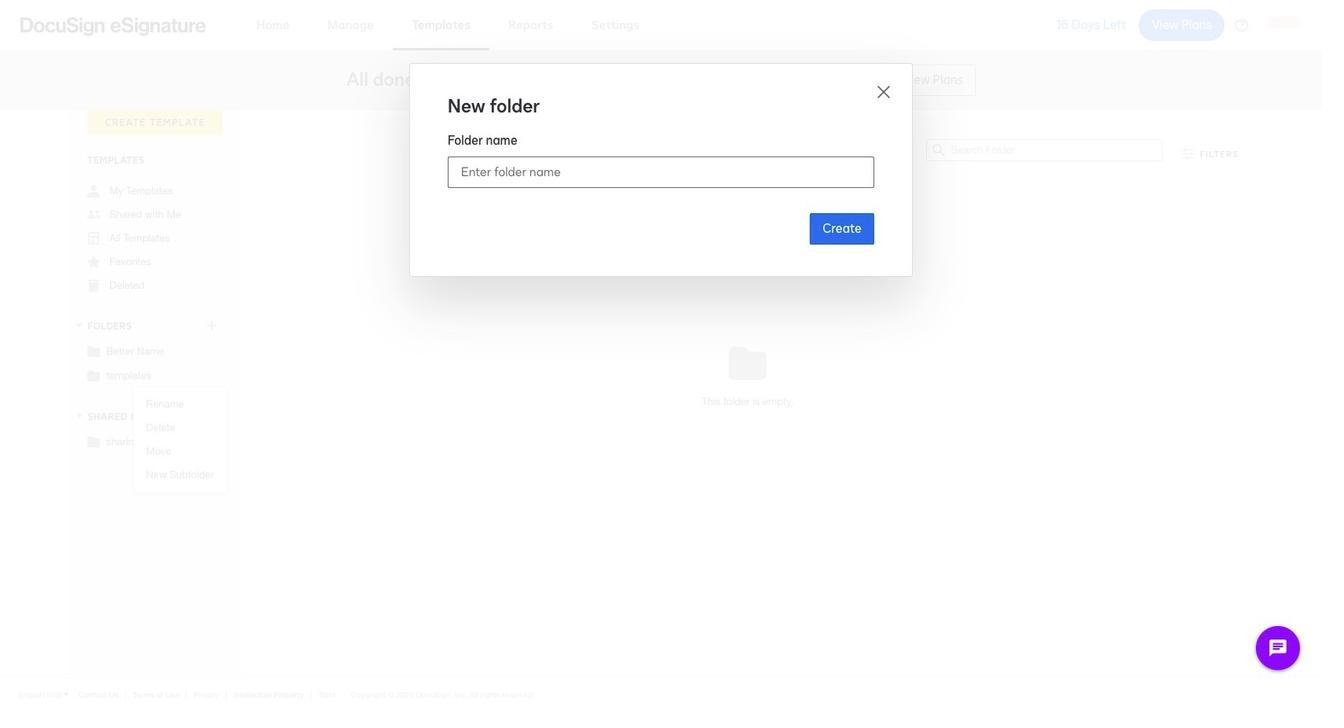 Task type: locate. For each thing, give the bounding box(es) containing it.
Enter folder name text field
[[449, 157, 874, 187]]

view folders image
[[73, 320, 86, 332]]

1 folder image from the top
[[87, 345, 100, 357]]

folder image
[[87, 345, 100, 357], [87, 369, 100, 382], [87, 435, 100, 448]]

trash image
[[87, 279, 100, 292]]

1 vertical spatial folder image
[[87, 369, 100, 382]]

user image
[[87, 185, 100, 198]]

0 vertical spatial folder image
[[87, 345, 100, 357]]

Search Folder text field
[[951, 140, 1162, 161]]

more info region
[[0, 678, 1323, 712]]

star filled image
[[87, 256, 100, 268]]

menu
[[133, 393, 227, 487]]

docusign esignature image
[[20, 17, 206, 36]]

2 vertical spatial folder image
[[87, 435, 100, 448]]



Task type: vqa. For each thing, say whether or not it's contained in the screenshot.
top folder image
yes



Task type: describe. For each thing, give the bounding box(es) containing it.
templates image
[[87, 232, 100, 245]]

3 folder image from the top
[[87, 435, 100, 448]]

view shared folders image
[[73, 410, 86, 423]]

shared image
[[87, 209, 100, 221]]

2 folder image from the top
[[87, 369, 100, 382]]



